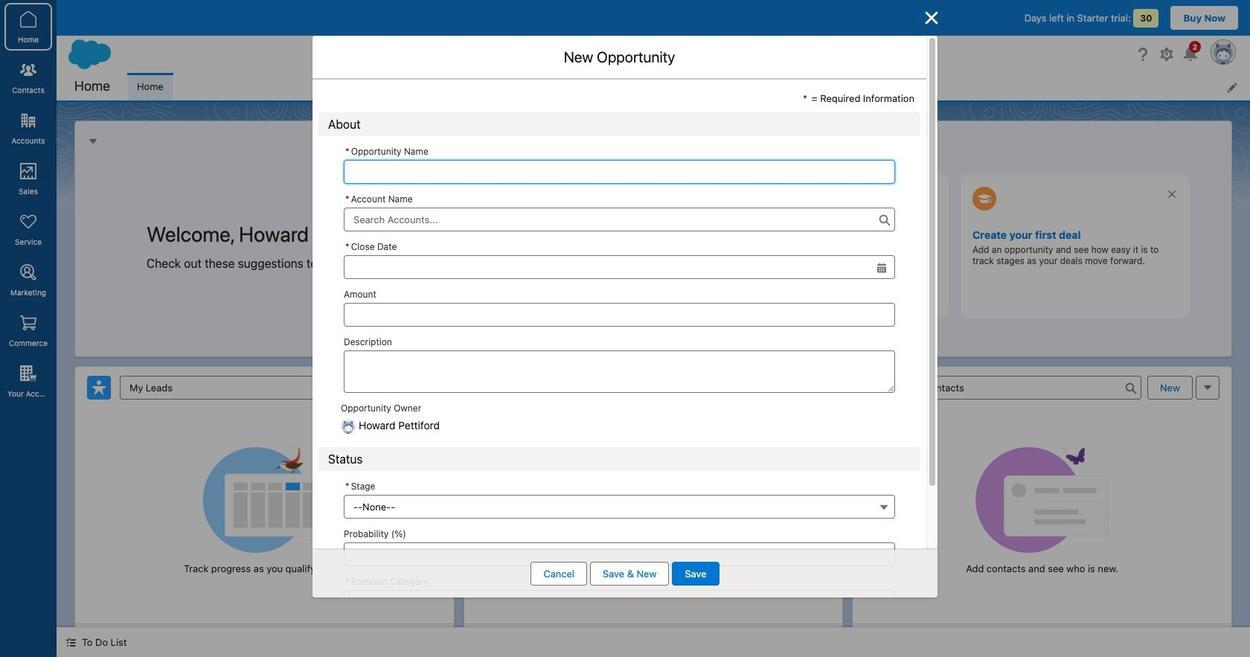 Task type: describe. For each thing, give the bounding box(es) containing it.
Search Accounts... text field
[[344, 207, 895, 231]]

text default image
[[65, 637, 76, 648]]

inverse image
[[923, 9, 941, 27]]



Task type: vqa. For each thing, say whether or not it's contained in the screenshot.
LIST
yes



Task type: locate. For each thing, give the bounding box(es) containing it.
group
[[344, 237, 895, 279]]

Stage - Current Selection: --None-- button
[[344, 495, 895, 519]]

None text field
[[344, 255, 895, 279], [344, 303, 895, 326], [344, 543, 895, 567], [344, 255, 895, 279], [344, 303, 895, 326], [344, 543, 895, 567]]

None text field
[[344, 160, 895, 183], [344, 350, 895, 393], [344, 160, 895, 183], [344, 350, 895, 393]]

list
[[128, 73, 1250, 100]]



